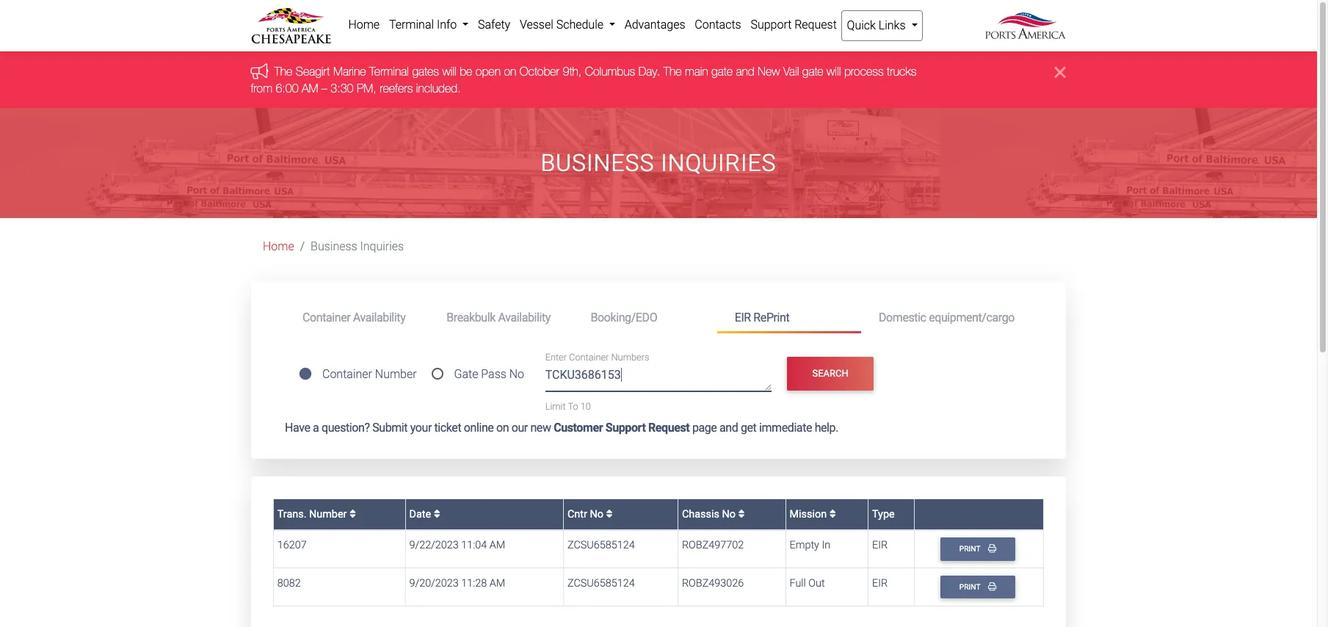 Task type: describe. For each thing, give the bounding box(es) containing it.
to
[[568, 401, 579, 412]]

full
[[790, 577, 806, 590]]

domestic
[[879, 310, 927, 324]]

seagirt
[[296, 65, 331, 78]]

breakbulk availability link
[[429, 304, 573, 331]]

eir reprint link
[[717, 304, 862, 333]]

our
[[512, 421, 528, 435]]

main
[[686, 65, 709, 78]]

breakbulk availability
[[447, 310, 551, 324]]

support request link
[[746, 10, 842, 40]]

process
[[845, 65, 884, 78]]

reprint
[[754, 310, 790, 324]]

safety link
[[473, 10, 515, 40]]

1 vertical spatial on
[[497, 421, 509, 435]]

ticket
[[434, 421, 461, 435]]

type
[[873, 508, 895, 520]]

0 horizontal spatial support
[[606, 421, 646, 435]]

home for the bottommost home link
[[263, 240, 294, 254]]

11:04
[[461, 539, 487, 552]]

open
[[476, 65, 501, 78]]

customer support request link
[[554, 421, 690, 435]]

be
[[460, 65, 473, 78]]

am inside the seagirt marine terminal gates will be open on october 9th, columbus day. the main gate and new vail gate will process trucks from 6:00 am – 3:30 pm, reefers included.
[[302, 81, 319, 95]]

online
[[464, 421, 494, 435]]

print image for empty in
[[989, 545, 997, 553]]

9/20/2023 11:28 am
[[409, 577, 505, 590]]

the seagirt marine terminal gates will be open on october 9th, columbus day. the main gate and new vail gate will process trucks from 6:00 am – 3:30 pm, reefers included. alert
[[0, 52, 1318, 108]]

container number
[[322, 367, 417, 381]]

vessel schedule
[[520, 18, 607, 32]]

1 vertical spatial home link
[[263, 240, 294, 254]]

no for chassis no
[[722, 508, 736, 520]]

16207
[[278, 539, 307, 552]]

safety
[[478, 18, 511, 32]]

eir for empty in
[[873, 539, 888, 552]]

empty
[[790, 539, 820, 552]]

2 gate from the left
[[803, 65, 824, 78]]

get
[[741, 421, 757, 435]]

request inside "link"
[[795, 18, 837, 32]]

columbus
[[586, 65, 636, 78]]

search button
[[788, 357, 874, 391]]

your
[[410, 421, 432, 435]]

limit
[[546, 401, 566, 412]]

immediate
[[759, 421, 812, 435]]

availability for breakbulk availability
[[498, 310, 551, 324]]

full out
[[790, 577, 825, 590]]

help.
[[815, 421, 839, 435]]

booking/edo
[[591, 310, 658, 324]]

vessel schedule link
[[515, 10, 620, 40]]

support inside "link"
[[751, 18, 792, 32]]

limit to 10
[[546, 401, 591, 412]]

date link
[[409, 508, 440, 520]]

chassis no
[[682, 508, 739, 520]]

1 will from the left
[[443, 65, 457, 78]]

zcsu6585124 for robz493026
[[568, 577, 635, 590]]

1 horizontal spatial inquiries
[[661, 149, 777, 177]]

0 vertical spatial eir
[[735, 310, 751, 324]]

zcsu6585124 for robz497702
[[568, 539, 635, 552]]

booking/edo link
[[573, 304, 717, 331]]

container availability link
[[285, 304, 429, 331]]

no for cntr no
[[590, 508, 604, 520]]

pass
[[481, 367, 507, 381]]

8082
[[278, 577, 301, 590]]

october
[[520, 65, 560, 78]]

1 gate from the left
[[712, 65, 733, 78]]

new
[[531, 421, 551, 435]]

in
[[822, 539, 831, 552]]

0 vertical spatial business
[[541, 149, 655, 177]]

terminal inside terminal info "link"
[[389, 18, 434, 32]]

trans. number
[[278, 508, 350, 520]]

customer
[[554, 421, 603, 435]]

contacts link
[[690, 10, 746, 40]]

on inside the seagirt marine terminal gates will be open on october 9th, columbus day. the main gate and new vail gate will process trucks from 6:00 am – 3:30 pm, reefers included.
[[505, 65, 517, 78]]

enter
[[546, 352, 567, 363]]

print link for full out
[[941, 576, 1016, 599]]

1 the from the left
[[275, 65, 293, 78]]

print link for empty in
[[941, 538, 1016, 561]]

vessel
[[520, 18, 554, 32]]

container for container availability
[[303, 310, 351, 324]]

print for in
[[960, 545, 983, 554]]

2 the from the left
[[664, 65, 682, 78]]

number for trans. number
[[309, 508, 347, 520]]

–
[[322, 81, 328, 95]]

mission
[[790, 508, 830, 520]]

gate pass no
[[454, 367, 525, 381]]

info
[[437, 18, 457, 32]]

sort image for chassis no
[[739, 509, 745, 519]]

gates
[[413, 65, 440, 78]]

9/20/2023
[[409, 577, 459, 590]]

1 vertical spatial request
[[649, 421, 690, 435]]

6:00
[[276, 81, 299, 95]]

print image for full out
[[989, 582, 997, 591]]

1 vertical spatial and
[[720, 421, 738, 435]]

container availability
[[303, 310, 406, 324]]

gate
[[454, 367, 478, 381]]

equipment/cargo
[[929, 310, 1015, 324]]

cntr no
[[568, 508, 606, 520]]



Task type: locate. For each thing, give the bounding box(es) containing it.
2 horizontal spatial no
[[722, 508, 736, 520]]

home for home link to the top
[[348, 18, 380, 32]]

support right customer
[[606, 421, 646, 435]]

eir right out
[[873, 577, 888, 590]]

number for container number
[[375, 367, 417, 381]]

1 vertical spatial print link
[[941, 576, 1016, 599]]

gate right main
[[712, 65, 733, 78]]

number
[[375, 367, 417, 381], [309, 508, 347, 520]]

0 horizontal spatial home link
[[263, 240, 294, 254]]

1 horizontal spatial availability
[[498, 310, 551, 324]]

1 vertical spatial zcsu6585124
[[568, 577, 635, 590]]

pm,
[[357, 81, 377, 95]]

close image
[[1056, 63, 1067, 81]]

0 vertical spatial number
[[375, 367, 417, 381]]

0 horizontal spatial number
[[309, 508, 347, 520]]

1 horizontal spatial support
[[751, 18, 792, 32]]

the up 6:00
[[275, 65, 293, 78]]

0 vertical spatial container
[[303, 310, 351, 324]]

gate
[[712, 65, 733, 78], [803, 65, 824, 78]]

reefers
[[380, 81, 413, 95]]

on left our
[[497, 421, 509, 435]]

print for out
[[960, 582, 983, 592]]

robz493026
[[682, 577, 744, 590]]

container up container number
[[303, 310, 351, 324]]

home link
[[344, 10, 385, 40], [263, 240, 294, 254]]

2 vertical spatial container
[[322, 367, 372, 381]]

a
[[313, 421, 319, 435]]

print
[[960, 545, 983, 554], [960, 582, 983, 592]]

page
[[693, 421, 717, 435]]

sort image up 9/22/2023
[[434, 509, 440, 519]]

3 sort image from the left
[[739, 509, 745, 519]]

0 vertical spatial business inquiries
[[541, 149, 777, 177]]

marine
[[334, 65, 367, 78]]

no right chassis
[[722, 508, 736, 520]]

1 vertical spatial business
[[311, 240, 357, 254]]

domestic equipment/cargo link
[[862, 304, 1033, 331]]

0 vertical spatial print link
[[941, 538, 1016, 561]]

trucks
[[888, 65, 917, 78]]

terminal up reefers
[[370, 65, 410, 78]]

0 horizontal spatial home
[[263, 240, 294, 254]]

will left be
[[443, 65, 457, 78]]

0 vertical spatial support
[[751, 18, 792, 32]]

1 availability from the left
[[353, 310, 406, 324]]

sort image inside date link
[[434, 509, 440, 519]]

9th,
[[563, 65, 582, 78]]

new
[[758, 65, 781, 78]]

schedule
[[557, 18, 604, 32]]

1 horizontal spatial will
[[828, 65, 842, 78]]

print link
[[941, 538, 1016, 561], [941, 576, 1016, 599]]

no
[[510, 367, 525, 381], [590, 508, 604, 520], [722, 508, 736, 520]]

0 horizontal spatial will
[[443, 65, 457, 78]]

support request
[[751, 18, 837, 32]]

2 will from the left
[[828, 65, 842, 78]]

1 vertical spatial support
[[606, 421, 646, 435]]

2 vertical spatial am
[[490, 577, 505, 590]]

0 vertical spatial on
[[505, 65, 517, 78]]

1 horizontal spatial home
[[348, 18, 380, 32]]

am left –
[[302, 81, 319, 95]]

1 vertical spatial business inquiries
[[311, 240, 404, 254]]

terminal inside the seagirt marine terminal gates will be open on october 9th, columbus day. the main gate and new vail gate will process trucks from 6:00 am – 3:30 pm, reefers included.
[[370, 65, 410, 78]]

empty in
[[790, 539, 831, 552]]

am right '11:28'
[[490, 577, 505, 590]]

number right trans.
[[309, 508, 347, 520]]

container for container number
[[322, 367, 372, 381]]

sort image inside chassis no link
[[739, 509, 745, 519]]

trans. number link
[[278, 508, 356, 520]]

availability up container number
[[353, 310, 406, 324]]

sort image inside cntr no link
[[606, 509, 613, 519]]

1 vertical spatial home
[[263, 240, 294, 254]]

am right 11:04
[[490, 539, 505, 552]]

numbers
[[612, 352, 650, 363]]

1 horizontal spatial business inquiries
[[541, 149, 777, 177]]

no right pass
[[510, 367, 525, 381]]

will left process
[[828, 65, 842, 78]]

1 horizontal spatial number
[[375, 367, 417, 381]]

1 vertical spatial print image
[[989, 582, 997, 591]]

and inside the seagirt marine terminal gates will be open on october 9th, columbus day. the main gate and new vail gate will process trucks from 6:00 am – 3:30 pm, reefers included.
[[737, 65, 755, 78]]

0 horizontal spatial business
[[311, 240, 357, 254]]

0 horizontal spatial sort image
[[606, 509, 613, 519]]

cntr no link
[[568, 508, 613, 520]]

advantages
[[625, 18, 686, 32]]

am for 9/22/2023 11:04 am
[[490, 539, 505, 552]]

1 horizontal spatial gate
[[803, 65, 824, 78]]

1 print link from the top
[[941, 538, 1016, 561]]

2 zcsu6585124 from the top
[[568, 577, 635, 590]]

container
[[303, 310, 351, 324], [569, 352, 609, 363], [322, 367, 372, 381]]

2 print link from the top
[[941, 576, 1016, 599]]

1 vertical spatial print
[[960, 582, 983, 592]]

1 horizontal spatial home link
[[344, 10, 385, 40]]

0 horizontal spatial availability
[[353, 310, 406, 324]]

0 vertical spatial home link
[[344, 10, 385, 40]]

request
[[795, 18, 837, 32], [649, 421, 690, 435]]

container right enter at the bottom left of the page
[[569, 352, 609, 363]]

2 vertical spatial eir
[[873, 577, 888, 590]]

mission link
[[790, 508, 836, 520]]

terminal
[[389, 18, 434, 32], [370, 65, 410, 78]]

out
[[809, 577, 825, 590]]

0 vertical spatial am
[[302, 81, 319, 95]]

sort image for mission
[[830, 509, 836, 519]]

0 horizontal spatial sort image
[[350, 509, 356, 519]]

0 horizontal spatial the
[[275, 65, 293, 78]]

the right day.
[[664, 65, 682, 78]]

gate right vail
[[803, 65, 824, 78]]

Enter Container Numbers text field
[[546, 366, 772, 391]]

0 vertical spatial zcsu6585124
[[568, 539, 635, 552]]

1 horizontal spatial request
[[795, 18, 837, 32]]

quick links
[[847, 18, 909, 32]]

1 sort image from the left
[[606, 509, 613, 519]]

chassis no link
[[682, 508, 745, 520]]

10
[[581, 401, 591, 412]]

home
[[348, 18, 380, 32], [263, 240, 294, 254]]

2 print image from the top
[[989, 582, 997, 591]]

terminal left info
[[389, 18, 434, 32]]

1 sort image from the left
[[350, 509, 356, 519]]

sort image right trans.
[[350, 509, 356, 519]]

advantages link
[[620, 10, 690, 40]]

will
[[443, 65, 457, 78], [828, 65, 842, 78]]

2 horizontal spatial sort image
[[739, 509, 745, 519]]

3:30
[[331, 81, 354, 95]]

0 vertical spatial home
[[348, 18, 380, 32]]

the seagirt marine terminal gates will be open on october 9th, columbus day. the main gate and new vail gate will process trucks from 6:00 am – 3:30 pm, reefers included. link
[[251, 65, 917, 95]]

0 horizontal spatial inquiries
[[360, 240, 404, 254]]

1 vertical spatial inquiries
[[360, 240, 404, 254]]

inquiries
[[661, 149, 777, 177], [360, 240, 404, 254]]

robz497702
[[682, 539, 744, 552]]

0 horizontal spatial business inquiries
[[311, 240, 404, 254]]

quick
[[847, 18, 876, 32]]

support
[[751, 18, 792, 32], [606, 421, 646, 435]]

sort image right chassis
[[739, 509, 745, 519]]

sort image
[[350, 509, 356, 519], [434, 509, 440, 519], [739, 509, 745, 519]]

question?
[[322, 421, 370, 435]]

sort image inside the trans. number link
[[350, 509, 356, 519]]

have
[[285, 421, 310, 435]]

sort image up in
[[830, 509, 836, 519]]

0 vertical spatial inquiries
[[661, 149, 777, 177]]

1 horizontal spatial the
[[664, 65, 682, 78]]

number up "submit" in the left of the page
[[375, 367, 417, 381]]

availability for container availability
[[353, 310, 406, 324]]

chassis
[[682, 508, 720, 520]]

eir reprint
[[735, 310, 790, 324]]

1 vertical spatial terminal
[[370, 65, 410, 78]]

11:28
[[461, 577, 487, 590]]

terminal info link
[[385, 10, 473, 40]]

1 horizontal spatial no
[[590, 508, 604, 520]]

terminal info
[[389, 18, 460, 32]]

on right open
[[505, 65, 517, 78]]

0 horizontal spatial gate
[[712, 65, 733, 78]]

sort image for cntr no
[[606, 509, 613, 519]]

sort image
[[606, 509, 613, 519], [830, 509, 836, 519]]

links
[[879, 18, 906, 32]]

1 vertical spatial eir
[[873, 539, 888, 552]]

0 vertical spatial print
[[960, 545, 983, 554]]

0 vertical spatial request
[[795, 18, 837, 32]]

1 horizontal spatial sort image
[[434, 509, 440, 519]]

request left quick
[[795, 18, 837, 32]]

breakbulk
[[447, 310, 496, 324]]

contacts
[[695, 18, 742, 32]]

0 horizontal spatial no
[[510, 367, 525, 381]]

1 zcsu6585124 from the top
[[568, 539, 635, 552]]

eir for full out
[[873, 577, 888, 590]]

0 vertical spatial terminal
[[389, 18, 434, 32]]

0 horizontal spatial request
[[649, 421, 690, 435]]

1 horizontal spatial sort image
[[830, 509, 836, 519]]

sort image inside the mission link
[[830, 509, 836, 519]]

no right cntr
[[590, 508, 604, 520]]

sort image for trans. number
[[350, 509, 356, 519]]

1 vertical spatial container
[[569, 352, 609, 363]]

9/22/2023 11:04 am
[[409, 539, 505, 552]]

container up question?
[[322, 367, 372, 381]]

enter container numbers
[[546, 352, 650, 363]]

support up new
[[751, 18, 792, 32]]

and left get
[[720, 421, 738, 435]]

0 vertical spatial and
[[737, 65, 755, 78]]

2 print from the top
[[960, 582, 983, 592]]

and
[[737, 65, 755, 78], [720, 421, 738, 435]]

sort image right cntr
[[606, 509, 613, 519]]

quick links link
[[842, 10, 923, 41]]

availability up enter at the bottom left of the page
[[498, 310, 551, 324]]

2 sort image from the left
[[434, 509, 440, 519]]

bullhorn image
[[251, 63, 275, 79]]

1 vertical spatial am
[[490, 539, 505, 552]]

date
[[409, 508, 434, 520]]

eir left reprint
[[735, 310, 751, 324]]

eir down type
[[873, 539, 888, 552]]

the seagirt marine terminal gates will be open on october 9th, columbus day. the main gate and new vail gate will process trucks from 6:00 am – 3:30 pm, reefers included.
[[251, 65, 917, 95]]

2 availability from the left
[[498, 310, 551, 324]]

day.
[[639, 65, 661, 78]]

print image
[[989, 545, 997, 553], [989, 582, 997, 591]]

9/22/2023
[[409, 539, 459, 552]]

am for 9/20/2023 11:28 am
[[490, 577, 505, 590]]

1 print image from the top
[[989, 545, 997, 553]]

domestic equipment/cargo
[[879, 310, 1015, 324]]

from
[[251, 81, 273, 95]]

and left new
[[737, 65, 755, 78]]

cntr
[[568, 508, 588, 520]]

request left page
[[649, 421, 690, 435]]

1 print from the top
[[960, 545, 983, 554]]

vail
[[784, 65, 800, 78]]

included.
[[417, 81, 461, 95]]

1 vertical spatial number
[[309, 508, 347, 520]]

2 sort image from the left
[[830, 509, 836, 519]]

1 horizontal spatial business
[[541, 149, 655, 177]]

0 vertical spatial print image
[[989, 545, 997, 553]]

sort image for date
[[434, 509, 440, 519]]



Task type: vqa. For each thing, say whether or not it's contained in the screenshot.
VESSEL
yes



